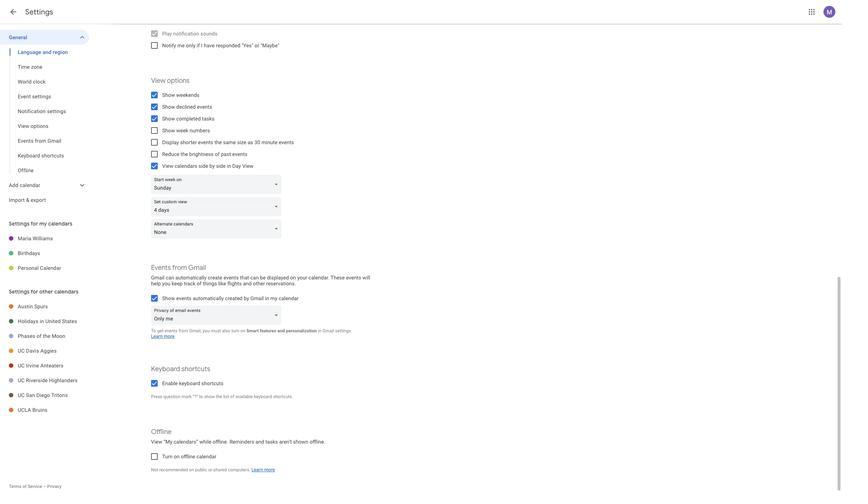 Task type: locate. For each thing, give the bounding box(es) containing it.
on inside the not recommended on public or shared computers. learn more
[[189, 468, 194, 473]]

uc left riverside at the bottom of the page
[[18, 378, 25, 384]]

from inside to get events from gmail, you must also turn on smart features and personalization in gmail settings. learn more
[[179, 329, 188, 334]]

1 horizontal spatial keyboard shortcuts
[[151, 365, 210, 374]]

1 vertical spatial keyboard shortcuts
[[151, 365, 210, 374]]

play notification sounds
[[162, 31, 217, 37]]

0 horizontal spatial or
[[208, 468, 212, 473]]

automatically inside events from gmail gmail can automatically create events that can be displayed on your calendar. these events will help you keep track of things like flights and other reservations.
[[175, 275, 207, 281]]

uc left the davis
[[18, 348, 25, 354]]

learn more link left gmail, on the bottom left of page
[[151, 334, 175, 340]]

uc inside uc davis aggies link
[[18, 348, 25, 354]]

offline. right "while"
[[213, 440, 228, 445]]

numbers
[[190, 128, 210, 134]]

0 horizontal spatial learn
[[151, 334, 163, 340]]

1 horizontal spatial can
[[250, 275, 259, 281]]

options up show weekends at the top left of the page
[[167, 77, 190, 85]]

offline.
[[213, 440, 228, 445], [310, 440, 325, 445]]

keyboard shortcuts up enable
[[151, 365, 210, 374]]

the left same
[[214, 140, 222, 146]]

0 horizontal spatial learn more link
[[151, 334, 175, 340]]

tritons
[[51, 393, 68, 399]]

more right computers.
[[264, 468, 275, 474]]

service
[[28, 485, 42, 490]]

of
[[215, 151, 220, 157], [197, 281, 201, 287], [37, 334, 42, 340], [230, 395, 234, 400], [22, 485, 27, 490]]

0 vertical spatial by
[[209, 163, 215, 169]]

you right the help
[[162, 281, 170, 287]]

more right get
[[164, 334, 175, 340]]

birthdays tree item
[[0, 246, 89, 261]]

weekends
[[176, 92, 199, 98]]

calendar
[[20, 183, 40, 188], [279, 296, 299, 302], [196, 454, 216, 460]]

2 vertical spatial settings
[[9, 289, 30, 296]]

1 vertical spatial more
[[264, 468, 275, 474]]

displayed
[[267, 275, 289, 281]]

0 vertical spatial options
[[167, 77, 190, 85]]

of inside tree item
[[37, 334, 42, 340]]

settings up notification settings
[[32, 94, 51, 100]]

from left gmail, on the bottom left of page
[[179, 329, 188, 334]]

uc san diego tritons tree item
[[0, 388, 89, 403]]

uc davis aggies
[[18, 348, 57, 354]]

privacy link
[[47, 485, 62, 490]]

terms of service link
[[9, 485, 42, 490]]

clock
[[33, 79, 46, 85]]

in right personalization
[[318, 329, 321, 334]]

1 vertical spatial settings
[[47, 108, 66, 114]]

3 show from the top
[[162, 116, 175, 122]]

sounds
[[200, 31, 217, 37]]

0 horizontal spatial my
[[39, 221, 47, 227]]

keyboard right available
[[254, 395, 272, 400]]

1 vertical spatial tasks
[[265, 440, 278, 445]]

events right get
[[165, 329, 178, 334]]

0 vertical spatial settings
[[32, 94, 51, 100]]

1 offline. from the left
[[213, 440, 228, 445]]

1 can from the left
[[166, 275, 174, 281]]

uc riverside highlanders link
[[18, 374, 89, 388]]

you left must
[[203, 329, 210, 334]]

past
[[221, 151, 231, 157]]

uc inside uc riverside highlanders link
[[18, 378, 25, 384]]

0 vertical spatial keyboard
[[18, 153, 40, 159]]

2 horizontal spatial calendar
[[279, 296, 299, 302]]

keyboard up enable
[[151, 365, 180, 374]]

by down reduce the brightness of past events
[[209, 163, 215, 169]]

1 vertical spatial learn more link
[[251, 468, 275, 474]]

0 vertical spatial from
[[35, 138, 46, 144]]

keyboard shortcuts
[[18, 153, 64, 159], [151, 365, 210, 374]]

features
[[260, 329, 276, 334]]

zone
[[31, 64, 42, 70]]

notification
[[173, 31, 199, 37]]

0 horizontal spatial view options
[[18, 123, 48, 129]]

1 horizontal spatial keyboard
[[151, 365, 180, 374]]

show up display
[[162, 128, 175, 134]]

0 vertical spatial offline
[[18, 168, 34, 174]]

show down show weekends at the top left of the page
[[162, 104, 175, 110]]

settings for notification settings
[[47, 108, 66, 114]]

calendar up public
[[196, 454, 216, 460]]

1 horizontal spatial other
[[253, 281, 265, 287]]

keyboard up mark
[[179, 381, 200, 387]]

shorter
[[180, 140, 197, 146]]

week
[[176, 128, 188, 134]]

like
[[218, 281, 226, 287]]

aren't
[[279, 440, 292, 445]]

events
[[197, 104, 212, 110], [198, 140, 213, 146], [279, 140, 294, 146], [232, 151, 247, 157], [224, 275, 239, 281], [346, 275, 361, 281], [176, 296, 191, 302], [165, 329, 178, 334]]

0 vertical spatial learn
[[151, 334, 163, 340]]

calendars down reduce
[[175, 163, 197, 169]]

"maybe"
[[261, 43, 279, 49]]

not
[[151, 468, 158, 473]]

1 vertical spatial or
[[208, 468, 212, 473]]

0 vertical spatial keyboard shortcuts
[[18, 153, 64, 159]]

settings
[[25, 7, 53, 17], [9, 221, 30, 227], [9, 289, 30, 296]]

tasks up the numbers
[[202, 116, 215, 122]]

view options down notification
[[18, 123, 48, 129]]

group
[[0, 45, 89, 178]]

gmail left settings.
[[323, 329, 334, 334]]

tree containing general
[[0, 30, 89, 208]]

view left "my
[[151, 440, 162, 445]]

uc left san
[[18, 393, 25, 399]]

have
[[204, 43, 215, 49]]

settings right go back image
[[25, 7, 53, 17]]

calendars"
[[174, 440, 198, 445]]

1 vertical spatial learn
[[251, 468, 263, 474]]

1 horizontal spatial side
[[216, 163, 226, 169]]

1 vertical spatial events
[[151, 264, 171, 273]]

offline up add calendar
[[18, 168, 34, 174]]

0 horizontal spatial offline
[[18, 168, 34, 174]]

learn more link right computers.
[[251, 468, 275, 474]]

view down notification
[[18, 123, 29, 129]]

can right the help
[[166, 275, 174, 281]]

calendars up maria williams tree item
[[48, 221, 72, 227]]

the inside tree item
[[43, 334, 50, 340]]

1 vertical spatial for
[[31, 289, 38, 296]]

1 vertical spatial by
[[244, 296, 249, 302]]

0 horizontal spatial you
[[162, 281, 170, 287]]

uc inside uc san diego tritons link
[[18, 393, 25, 399]]

notification settings
[[18, 108, 66, 114]]

0 horizontal spatial can
[[166, 275, 174, 281]]

4 show from the top
[[162, 128, 175, 134]]

show completed tasks
[[162, 116, 215, 122]]

2 side from the left
[[216, 163, 226, 169]]

or
[[255, 43, 259, 49], [208, 468, 212, 473]]

for up maria williams
[[31, 221, 38, 227]]

keyboard
[[179, 381, 200, 387], [254, 395, 272, 400]]

add calendar
[[9, 183, 40, 188]]

or right "yes"
[[255, 43, 259, 49]]

and
[[43, 49, 51, 55], [243, 281, 252, 287], [277, 329, 285, 334], [256, 440, 264, 445]]

more
[[164, 334, 175, 340], [264, 468, 275, 474]]

from up keep
[[172, 264, 187, 273]]

from down notification settings
[[35, 138, 46, 144]]

offline. right shown
[[310, 440, 325, 445]]

austin spurs tree item
[[0, 300, 89, 314]]

0 vertical spatial or
[[255, 43, 259, 49]]

other inside events from gmail gmail can automatically create events that can be displayed on your calendar. these events will help you keep track of things like flights and other reservations.
[[253, 281, 265, 287]]

1 horizontal spatial tasks
[[265, 440, 278, 445]]

events down notification
[[18, 138, 34, 144]]

or right public
[[208, 468, 212, 473]]

show for show week numbers
[[162, 128, 175, 134]]

offline
[[181, 454, 195, 460]]

0 vertical spatial you
[[162, 281, 170, 287]]

show down keep
[[162, 296, 175, 302]]

0 horizontal spatial other
[[39, 289, 53, 296]]

can left be
[[250, 275, 259, 281]]

the down shorter
[[181, 151, 188, 157]]

tasks left aren't
[[265, 440, 278, 445]]

in inside tree item
[[40, 319, 44, 325]]

2 show from the top
[[162, 104, 175, 110]]

maria williams
[[18, 236, 53, 242]]

0 vertical spatial learn more link
[[151, 334, 175, 340]]

side down past
[[216, 163, 226, 169]]

3 uc from the top
[[18, 378, 25, 384]]

0 horizontal spatial options
[[31, 123, 48, 129]]

events up reduce the brightness of past events
[[198, 140, 213, 146]]

uc irvine anteaters tree item
[[0, 359, 89, 374]]

in left united
[[40, 319, 44, 325]]

0 vertical spatial other
[[253, 281, 265, 287]]

and right reminders
[[256, 440, 264, 445]]

0 vertical spatial tasks
[[202, 116, 215, 122]]

0 horizontal spatial by
[[209, 163, 215, 169]]

1 vertical spatial offline
[[151, 428, 172, 437]]

0 vertical spatial more
[[164, 334, 175, 340]]

my up williams on the left of the page
[[39, 221, 47, 227]]

shortcuts
[[41, 153, 64, 159], [182, 365, 210, 374], [201, 381, 223, 387], [273, 395, 292, 400]]

settings right notification
[[47, 108, 66, 114]]

and right the flights
[[243, 281, 252, 287]]

2 vertical spatial from
[[179, 329, 188, 334]]

press
[[151, 395, 162, 400]]

events left will
[[346, 275, 361, 281]]

from for events from gmail
[[35, 138, 46, 144]]

2 uc from the top
[[18, 363, 25, 369]]

notification
[[18, 108, 46, 114]]

automatically down things
[[193, 296, 224, 302]]

offline inside "offline view "my calendars" while offline. reminders and tasks aren't shown offline."
[[151, 428, 172, 437]]

0 vertical spatial settings
[[25, 7, 53, 17]]

uc irvine anteaters
[[18, 363, 63, 369]]

from inside events from gmail gmail can automatically create events that can be displayed on your calendar. these events will help you keep track of things like flights and other reservations.
[[172, 264, 187, 273]]

0 horizontal spatial offline.
[[213, 440, 228, 445]]

by
[[209, 163, 215, 169], [244, 296, 249, 302]]

group containing language and region
[[0, 45, 89, 178]]

1 vertical spatial settings
[[9, 221, 30, 227]]

for
[[31, 221, 38, 227], [31, 289, 38, 296]]

1 uc from the top
[[18, 348, 25, 354]]

1 horizontal spatial offline
[[151, 428, 172, 437]]

1 horizontal spatial events
[[151, 264, 171, 273]]

general tree item
[[0, 30, 89, 45]]

and left the region
[[43, 49, 51, 55]]

None field
[[151, 175, 284, 194], [151, 197, 284, 217], [151, 220, 284, 239], [151, 306, 284, 325], [151, 175, 284, 194], [151, 197, 284, 217], [151, 220, 284, 239], [151, 306, 284, 325]]

0 horizontal spatial side
[[199, 163, 208, 169]]

uc left irvine
[[18, 363, 25, 369]]

settings for settings
[[25, 7, 53, 17]]

size
[[237, 140, 246, 146]]

0 horizontal spatial more
[[164, 334, 175, 340]]

calendar up &
[[20, 183, 40, 188]]

calendar down reservations.
[[279, 296, 299, 302]]

events for events from gmail gmail can automatically create events that can be displayed on your calendar. these events will help you keep track of things like flights and other reservations.
[[151, 264, 171, 273]]

show for show events automatically created by gmail in my calendar
[[162, 296, 175, 302]]

1 vertical spatial other
[[39, 289, 53, 296]]

other right the "that"
[[253, 281, 265, 287]]

reminders
[[230, 440, 254, 445]]

gmail down notification settings
[[48, 138, 61, 144]]

uc inside uc irvine anteaters link
[[18, 363, 25, 369]]

settings for my calendars tree
[[0, 231, 89, 276]]

your
[[297, 275, 307, 281]]

1 for from the top
[[31, 221, 38, 227]]

1 horizontal spatial you
[[203, 329, 210, 334]]

events inside events from gmail gmail can automatically create events that can be displayed on your calendar. these events will help you keep track of things like flights and other reservations.
[[151, 264, 171, 273]]

and inside "group"
[[43, 49, 51, 55]]

1 horizontal spatial my
[[270, 296, 277, 302]]

0 horizontal spatial events
[[18, 138, 34, 144]]

to
[[151, 329, 156, 334]]

1 horizontal spatial keyboard
[[254, 395, 272, 400]]

side down reduce the brightness of past events
[[199, 163, 208, 169]]

keyboard down events from gmail
[[18, 153, 40, 159]]

reduce
[[162, 151, 179, 157]]

maria
[[18, 236, 31, 242]]

show left weekends
[[162, 92, 175, 98]]

available
[[235, 395, 253, 400]]

birthdays link
[[18, 246, 89, 261]]

aggies
[[40, 348, 57, 354]]

other
[[253, 281, 265, 287], [39, 289, 53, 296]]

show for show weekends
[[162, 92, 175, 98]]

offline inside "group"
[[18, 168, 34, 174]]

view inside "offline view "my calendars" while offline. reminders and tasks aren't shown offline."
[[151, 440, 162, 445]]

and inside events from gmail gmail can automatically create events that can be displayed on your calendar. these events will help you keep track of things like flights and other reservations.
[[243, 281, 252, 287]]

my down reservations.
[[270, 296, 277, 302]]

world clock
[[18, 79, 46, 85]]

of right track
[[197, 281, 201, 287]]

computers.
[[228, 468, 250, 473]]

1 show from the top
[[162, 92, 175, 98]]

calendars up austin spurs link
[[54, 289, 79, 296]]

uc davis aggies tree item
[[0, 344, 89, 359]]

events inside "group"
[[18, 138, 34, 144]]

gmail,
[[189, 329, 202, 334]]

and right features
[[277, 329, 285, 334]]

for for my
[[31, 221, 38, 227]]

gmail left keep
[[151, 275, 164, 281]]

show for show completed tasks
[[162, 116, 175, 122]]

more inside to get events from gmail, you must also turn on smart features and personalization in gmail settings. learn more
[[164, 334, 175, 340]]

tree
[[0, 30, 89, 208]]

0 vertical spatial keyboard
[[179, 381, 200, 387]]

0 vertical spatial automatically
[[175, 275, 207, 281]]

2 vertical spatial calendars
[[54, 289, 79, 296]]

0 horizontal spatial keyboard
[[18, 153, 40, 159]]

settings up maria
[[9, 221, 30, 227]]

2 offline. from the left
[[310, 440, 325, 445]]

view right day
[[242, 163, 253, 169]]

view options up show weekends at the top left of the page
[[151, 77, 190, 85]]

events down track
[[176, 296, 191, 302]]

0 vertical spatial my
[[39, 221, 47, 227]]

0 vertical spatial events
[[18, 138, 34, 144]]

uc
[[18, 348, 25, 354], [18, 363, 25, 369], [18, 378, 25, 384], [18, 393, 25, 399]]

options up events from gmail
[[31, 123, 48, 129]]

2 for from the top
[[31, 289, 38, 296]]

uc san diego tritons
[[18, 393, 68, 399]]

calendars for settings for other calendars
[[54, 289, 79, 296]]

automatically left create
[[175, 275, 207, 281]]

1 vertical spatial you
[[203, 329, 210, 334]]

1 vertical spatial from
[[172, 264, 187, 273]]

by right the 'created'
[[244, 296, 249, 302]]

ucla
[[18, 408, 31, 414]]

1 vertical spatial options
[[31, 123, 48, 129]]

0 vertical spatial calendar
[[20, 183, 40, 188]]

0 vertical spatial view options
[[151, 77, 190, 85]]

other up austin spurs tree item
[[39, 289, 53, 296]]

offline up "my
[[151, 428, 172, 437]]

keyboard shortcuts down events from gmail
[[18, 153, 64, 159]]

5 show from the top
[[162, 296, 175, 302]]

for up austin spurs
[[31, 289, 38, 296]]

1 horizontal spatial offline.
[[310, 440, 325, 445]]

show week numbers
[[162, 128, 210, 134]]

events up the help
[[151, 264, 171, 273]]

bruins
[[32, 408, 47, 414]]

"?"
[[193, 395, 198, 400]]

riverside
[[26, 378, 48, 384]]

or inside the not recommended on public or shared computers. learn more
[[208, 468, 212, 473]]

0 horizontal spatial calendar
[[20, 183, 40, 188]]

view
[[151, 77, 165, 85], [18, 123, 29, 129], [162, 163, 173, 169], [242, 163, 253, 169], [151, 440, 162, 445]]

and inside "offline view "my calendars" while offline. reminders and tasks aren't shown offline."
[[256, 440, 264, 445]]

holidays
[[18, 319, 38, 325]]

settings for my calendars
[[9, 221, 72, 227]]

to
[[199, 395, 203, 400]]

1 horizontal spatial calendar
[[196, 454, 216, 460]]

show left completed
[[162, 116, 175, 122]]

turn
[[162, 454, 173, 460]]

gmail down be
[[250, 296, 264, 302]]

in down reservations.
[[265, 296, 269, 302]]

of right the 'phases' on the left bottom of the page
[[37, 334, 42, 340]]

holidays in united states tree item
[[0, 314, 89, 329]]

1 vertical spatial calendars
[[48, 221, 72, 227]]

settings up austin
[[9, 289, 30, 296]]

you inside events from gmail gmail can automatically create events that can be displayed on your calendar. these events will help you keep track of things like flights and other reservations.
[[162, 281, 170, 287]]

the left moon
[[43, 334, 50, 340]]

0 vertical spatial for
[[31, 221, 38, 227]]

terms
[[9, 485, 21, 490]]

1 vertical spatial view options
[[18, 123, 48, 129]]

4 uc from the top
[[18, 393, 25, 399]]



Task type: describe. For each thing, give the bounding box(es) containing it.
settings for event settings
[[32, 94, 51, 100]]

personalization
[[286, 329, 317, 334]]

1 horizontal spatial view options
[[151, 77, 190, 85]]

0 vertical spatial calendars
[[175, 163, 197, 169]]

the left list in the left bottom of the page
[[216, 395, 222, 400]]

notify me only if i have responded "yes" or "maybe"
[[162, 43, 279, 49]]

1 vertical spatial calendar
[[279, 296, 299, 302]]

in inside to get events from gmail, you must also turn on smart features and personalization in gmail settings. learn more
[[318, 329, 321, 334]]

from for events from gmail gmail can automatically create events that can be displayed on your calendar. these events will help you keep track of things like flights and other reservations.
[[172, 264, 187, 273]]

events right minute
[[279, 140, 294, 146]]

2 vertical spatial calendar
[[196, 454, 216, 460]]

calendar.
[[308, 275, 329, 281]]

i
[[201, 43, 202, 49]]

austin spurs
[[18, 304, 48, 310]]

enable keyboard shortcuts
[[162, 381, 223, 387]]

recommended
[[159, 468, 188, 473]]

press question mark "?" to show the list of available keyboard shortcuts
[[151, 395, 292, 400]]

moon
[[52, 334, 65, 340]]

as
[[248, 140, 253, 146]]

personal calendar link
[[18, 261, 89, 276]]

1 horizontal spatial by
[[244, 296, 249, 302]]

holidays in united states link
[[18, 314, 89, 329]]

1 vertical spatial keyboard
[[254, 395, 272, 400]]

uc irvine anteaters link
[[18, 359, 89, 374]]

events right "declined"
[[197, 104, 212, 110]]

1 horizontal spatial learn more link
[[251, 468, 275, 474]]

general
[[9, 34, 27, 40]]

offline for offline view "my calendars" while offline. reminders and tasks aren't shown offline.
[[151, 428, 172, 437]]

uc for uc irvine anteaters
[[18, 363, 25, 369]]

go back image
[[9, 7, 18, 16]]

brightness
[[189, 151, 214, 157]]

on inside events from gmail gmail can automatically create events that can be displayed on your calendar. these events will help you keep track of things like flights and other reservations.
[[290, 275, 296, 281]]

also
[[222, 329, 230, 334]]

san
[[26, 393, 35, 399]]

davis
[[26, 348, 39, 354]]

view up show weekends at the top left of the page
[[151, 77, 165, 85]]

ucla bruins tree item
[[0, 403, 89, 418]]

of right list in the left bottom of the page
[[230, 395, 234, 400]]

events from gmail gmail can automatically create events that can be displayed on your calendar. these events will help you keep track of things like flights and other reservations.
[[151, 264, 370, 287]]

minute
[[262, 140, 277, 146]]

get
[[157, 329, 163, 334]]

while
[[199, 440, 211, 445]]

reservations.
[[266, 281, 296, 287]]

1 horizontal spatial more
[[264, 468, 275, 474]]

you inside to get events from gmail, you must also turn on smart features and personalization in gmail settings. learn more
[[203, 329, 210, 334]]

phases
[[18, 334, 35, 340]]

0 horizontal spatial keyboard
[[179, 381, 200, 387]]

for for other
[[31, 289, 38, 296]]

track
[[184, 281, 195, 287]]

flights
[[227, 281, 242, 287]]

events down size
[[232, 151, 247, 157]]

uc for uc san diego tritons
[[18, 393, 25, 399]]

–
[[43, 485, 46, 490]]

keep
[[172, 281, 183, 287]]

1 horizontal spatial options
[[167, 77, 190, 85]]

diego
[[36, 393, 50, 399]]

ucla bruins link
[[18, 403, 89, 418]]

phases of the moon
[[18, 334, 65, 340]]

highlanders
[[49, 378, 78, 384]]

view calendars side by side in day view
[[162, 163, 253, 169]]

turn on offline calendar
[[162, 454, 216, 460]]

maria williams tree item
[[0, 231, 89, 246]]

of inside events from gmail gmail can automatically create events that can be displayed on your calendar. these events will help you keep track of things like flights and other reservations.
[[197, 281, 201, 287]]

to get events from gmail, you must also turn on smart features and personalization in gmail settings. learn more
[[151, 329, 352, 340]]

events for events from gmail
[[18, 138, 34, 144]]

2 can from the left
[[250, 275, 259, 281]]

uc riverside highlanders
[[18, 378, 78, 384]]

show
[[204, 395, 215, 400]]

time
[[18, 64, 30, 70]]

"my
[[164, 440, 172, 445]]

of left past
[[215, 151, 220, 157]]

phases of the moon tree item
[[0, 329, 89, 344]]

1 vertical spatial automatically
[[193, 296, 224, 302]]

reduce the brightness of past events
[[162, 151, 247, 157]]

uc davis aggies link
[[18, 344, 89, 359]]

states
[[62, 319, 77, 325]]

gmail up track
[[188, 264, 206, 273]]

1 vertical spatial my
[[270, 296, 277, 302]]

1 horizontal spatial learn
[[251, 468, 263, 474]]

view options inside "group"
[[18, 123, 48, 129]]

events left the "that"
[[224, 275, 239, 281]]

tasks inside "offline view "my calendars" while offline. reminders and tasks aren't shown offline."
[[265, 440, 278, 445]]

show for show declined events
[[162, 104, 175, 110]]

mark
[[182, 395, 192, 400]]

be
[[260, 275, 266, 281]]

offline for offline
[[18, 168, 34, 174]]

show weekends
[[162, 92, 199, 98]]

of right terms
[[22, 485, 27, 490]]

and inside to get events from gmail, you must also turn on smart features and personalization in gmail settings. learn more
[[277, 329, 285, 334]]

events from gmail
[[18, 138, 61, 144]]

shared
[[213, 468, 227, 473]]

shown
[[293, 440, 308, 445]]

event
[[18, 94, 31, 100]]

learn inside to get events from gmail, you must also turn on smart features and personalization in gmail settings. learn more
[[151, 334, 163, 340]]

settings for other calendars tree
[[0, 300, 89, 418]]

language and region
[[18, 49, 68, 55]]

events inside to get events from gmail, you must also turn on smart features and personalization in gmail settings. learn more
[[165, 329, 178, 334]]

holidays in united states
[[18, 319, 77, 325]]

play
[[162, 31, 172, 37]]

smart
[[246, 329, 259, 334]]

austin spurs link
[[18, 300, 89, 314]]

&
[[26, 197, 29, 203]]

settings.
[[335, 329, 352, 334]]

gmail inside to get events from gmail, you must also turn on smart features and personalization in gmail settings. learn more
[[323, 329, 334, 334]]

settings heading
[[25, 7, 53, 17]]

settings for settings for my calendars
[[9, 221, 30, 227]]

1 horizontal spatial or
[[255, 43, 259, 49]]

settings for other calendars
[[9, 289, 79, 296]]

ucla bruins
[[18, 408, 47, 414]]

on inside to get events from gmail, you must also turn on smart features and personalization in gmail settings. learn more
[[240, 329, 245, 334]]

1 side from the left
[[199, 163, 208, 169]]

1 vertical spatial keyboard
[[151, 365, 180, 374]]

day
[[232, 163, 241, 169]]

uc riverside highlanders tree item
[[0, 374, 89, 388]]

not recommended on public or shared computers. learn more
[[151, 468, 275, 474]]

in left day
[[227, 163, 231, 169]]

calendars for settings for my calendars
[[48, 221, 72, 227]]

if
[[197, 43, 200, 49]]

terms of service – privacy
[[9, 485, 62, 490]]

view inside "group"
[[18, 123, 29, 129]]

uc for uc riverside highlanders
[[18, 378, 25, 384]]

import
[[9, 197, 25, 203]]

0 horizontal spatial keyboard shortcuts
[[18, 153, 64, 159]]

personal calendar tree item
[[0, 261, 89, 276]]

uc for uc davis aggies
[[18, 348, 25, 354]]

only
[[186, 43, 195, 49]]

region
[[53, 49, 68, 55]]

phases of the moon link
[[18, 329, 89, 344]]

show declined events
[[162, 104, 212, 110]]

united
[[45, 319, 61, 325]]

display
[[162, 140, 179, 146]]

that
[[240, 275, 249, 281]]

calendar inside tree
[[20, 183, 40, 188]]

time zone
[[18, 64, 42, 70]]

settings for settings for other calendars
[[9, 289, 30, 296]]

privacy
[[47, 485, 62, 490]]

question
[[163, 395, 181, 400]]

spurs
[[34, 304, 48, 310]]

view down reduce
[[162, 163, 173, 169]]

anteaters
[[40, 363, 63, 369]]

0 horizontal spatial tasks
[[202, 116, 215, 122]]



Task type: vqa. For each thing, say whether or not it's contained in the screenshot.
June 28 element the 28
no



